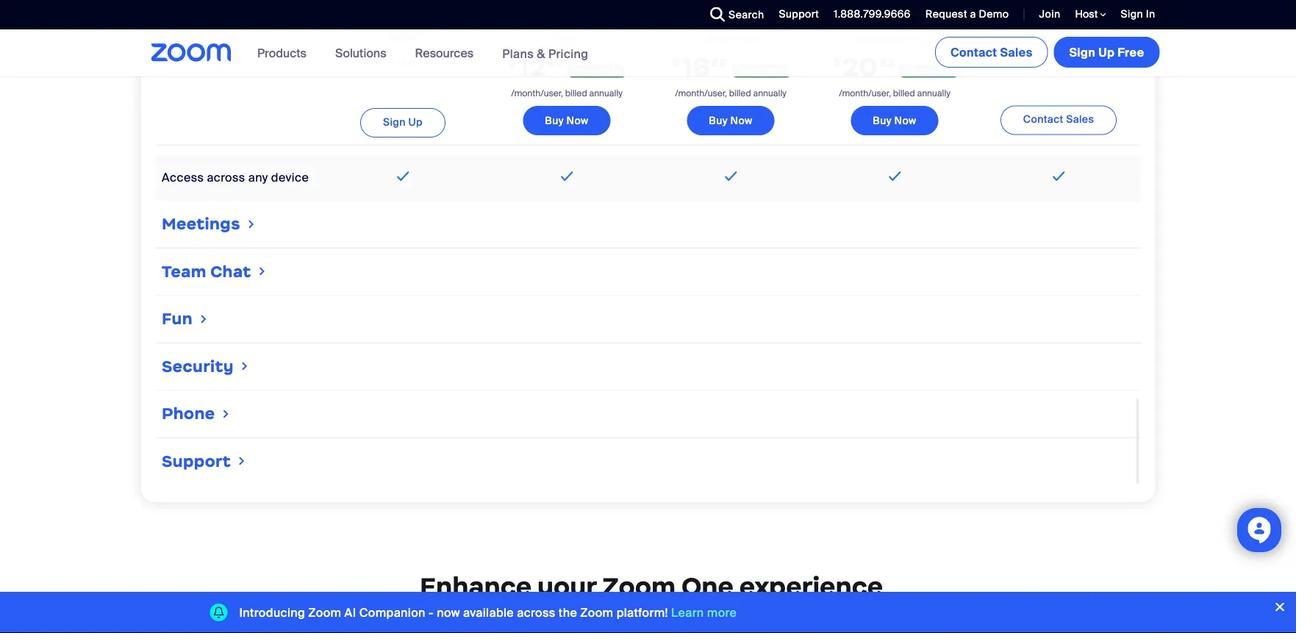 Task type: vqa. For each thing, say whether or not it's contained in the screenshot.


Task type: locate. For each thing, give the bounding box(es) containing it.
meetings navigation
[[933, 29, 1163, 71]]

1 /month/user, from the left
[[511, 87, 563, 99]]

buy down $ 16 66 save 16%
[[709, 114, 728, 127]]

3 /month/user, billed annually from the left
[[839, 87, 951, 99]]

enhance your zoom one experience
[[420, 571, 883, 603]]

2 horizontal spatial annually
[[917, 87, 951, 99]]

support
[[779, 7, 819, 21], [161, 451, 231, 471]]

1 horizontal spatial across
[[517, 605, 556, 620]]

right image
[[245, 217, 257, 232], [256, 264, 268, 279], [238, 359, 251, 374]]

2 16% from the left
[[931, 64, 953, 77]]

annually for 16
[[753, 87, 787, 99]]

now down $ 20 83 save 16%
[[895, 114, 917, 127]]

1 horizontal spatial business
[[855, 30, 907, 46]]

0 vertical spatial up
[[1099, 44, 1115, 60]]

now for 12
[[567, 114, 589, 127]]

contact sales
[[951, 44, 1033, 60], [1024, 113, 1095, 126]]

2 horizontal spatial /month/user, billed annually
[[839, 87, 951, 99]]

0 horizontal spatial save
[[572, 64, 597, 77]]

request a demo link
[[915, 0, 1013, 29], [926, 7, 1009, 21]]

2 horizontal spatial /month/user,
[[839, 87, 891, 99]]

0 horizontal spatial up
[[409, 115, 423, 129]]

16% for 20
[[931, 64, 953, 77]]

16% inside $ 16 66 save 16%
[[764, 64, 786, 77]]

1 16% from the left
[[764, 64, 786, 77]]

2 horizontal spatial billed
[[893, 87, 915, 99]]

buy now for 20
[[873, 114, 917, 127]]

1 vertical spatial sign
[[1070, 44, 1096, 60]]

$ left 20
[[833, 55, 840, 69]]

1 vertical spatial right image
[[220, 407, 232, 421]]

save inside $ 12 49 save 21%
[[572, 64, 597, 77]]

right image for support
[[236, 454, 248, 469]]

buy now down $ 20 83 save 16%
[[873, 114, 917, 127]]

sales inside meetings navigation
[[1001, 44, 1033, 60]]

buy now
[[545, 114, 589, 127], [709, 114, 753, 127], [873, 114, 917, 127]]

1 horizontal spatial included image
[[557, 168, 577, 185]]

$ inside $ 20 83 save 16%
[[833, 55, 840, 69]]

save right 83
[[903, 64, 928, 77]]

2 horizontal spatial sign
[[1121, 7, 1144, 21]]

search button
[[700, 0, 768, 29]]

/month/user, billed annually down $ 20 83 save 16%
[[839, 87, 951, 99]]

annually down 21% on the left of page
[[589, 87, 623, 99]]

meetings
[[161, 214, 240, 234]]

sign inside application
[[383, 115, 406, 129]]

annually
[[589, 87, 623, 99], [753, 87, 787, 99], [917, 87, 951, 99]]

0 horizontal spatial 16%
[[764, 64, 786, 77]]

save for 20
[[903, 64, 928, 77]]

save inside $ 20 83 save 16%
[[903, 64, 928, 77]]

0 horizontal spatial buy now link
[[523, 106, 611, 135]]

1 buy now from the left
[[545, 114, 589, 127]]

support link
[[768, 0, 823, 29], [779, 7, 819, 21]]

$ inside $ 12 49 save 21%
[[509, 55, 516, 69]]

right image inside meetings cell
[[245, 217, 257, 232]]

sign for sign up
[[383, 115, 406, 129]]

host
[[1076, 7, 1101, 21]]

3 save from the left
[[903, 64, 928, 77]]

0 horizontal spatial billed
[[565, 87, 587, 99]]

1 vertical spatial right image
[[256, 264, 268, 279]]

2 vertical spatial right image
[[238, 359, 251, 374]]

/month/user, billed annually for 12
[[511, 87, 623, 99]]

billed down $ 20 83 save 16%
[[893, 87, 915, 99]]

3 now from the left
[[895, 114, 917, 127]]

3 $ from the left
[[833, 55, 840, 69]]

banner
[[133, 29, 1163, 78]]

16% down plus
[[931, 64, 953, 77]]

plans & pricing link
[[502, 46, 589, 61], [502, 46, 589, 61]]

0 vertical spatial sales
[[1001, 44, 1033, 60]]

3 /month/user, from the left
[[839, 87, 891, 99]]

2 save from the left
[[736, 64, 761, 77]]

business
[[705, 30, 757, 46], [855, 30, 907, 46]]

contact sales link down meetings navigation
[[1001, 106, 1117, 135]]

2 /month/user, billed annually from the left
[[675, 87, 787, 99]]

sign up link
[[360, 108, 446, 137]]

16% right "66"
[[764, 64, 786, 77]]

right image right chat
[[256, 264, 268, 279]]

12
[[518, 51, 546, 83]]

save inside $ 16 66 save 16%
[[736, 64, 761, 77]]

0 vertical spatial contact sales link
[[935, 37, 1048, 68]]

1 horizontal spatial right image
[[220, 407, 232, 421]]

free down basic at the left top of the page
[[391, 55, 415, 69]]

2 included image from the left
[[1049, 168, 1069, 185]]

included image
[[885, 168, 905, 185], [1049, 168, 1069, 185]]

3 buy now link from the left
[[851, 106, 939, 135]]

1 business from the left
[[705, 30, 757, 46]]

free inside button
[[1118, 44, 1145, 60]]

0 vertical spatial contact
[[951, 44, 998, 60]]

contact down a
[[951, 44, 998, 60]]

0 horizontal spatial contact
[[951, 44, 998, 60]]

0 horizontal spatial included image
[[393, 168, 413, 185]]

application
[[156, 0, 1141, 485]]

up inside button
[[1099, 44, 1115, 60]]

0 vertical spatial support
[[779, 7, 819, 21]]

1 horizontal spatial support
[[779, 7, 819, 21]]

right image inside support cell
[[236, 454, 248, 469]]

buy down $ 20 83 save 16%
[[873, 114, 892, 127]]

business up 83
[[855, 30, 907, 46]]

1 horizontal spatial free
[[1118, 44, 1145, 60]]

now
[[567, 114, 589, 127], [731, 114, 753, 127], [895, 114, 917, 127]]

contact
[[951, 44, 998, 60], [1024, 113, 1064, 126]]

resources button
[[415, 29, 480, 76]]

contact sales inside meetings navigation
[[951, 44, 1033, 60]]

16%
[[764, 64, 786, 77], [931, 64, 953, 77]]

sign for sign up free
[[1070, 44, 1096, 60]]

pro
[[557, 30, 577, 46]]

buy now link down $ 12 49 save 21%
[[523, 106, 611, 135]]

across
[[207, 170, 245, 186], [517, 605, 556, 620]]

3 billed from the left
[[893, 87, 915, 99]]

buy now link for 16
[[687, 106, 775, 135]]

2 business from the left
[[855, 30, 907, 46]]

/month/user, billed annually down $ 16 66 save 16%
[[675, 87, 787, 99]]

buy now down $ 16 66 save 16%
[[709, 114, 753, 127]]

1 buy from the left
[[545, 114, 564, 127]]

save for 16
[[736, 64, 761, 77]]

billed for 12
[[565, 87, 587, 99]]

1 horizontal spatial billed
[[729, 87, 751, 99]]

sign inside button
[[1070, 44, 1096, 60]]

1 vertical spatial up
[[409, 115, 423, 129]]

/month/user, for 12
[[511, 87, 563, 99]]

1 horizontal spatial save
[[736, 64, 761, 77]]

2 horizontal spatial $
[[833, 55, 840, 69]]

free down sign in
[[1118, 44, 1145, 60]]

1 /month/user, billed annually from the left
[[511, 87, 623, 99]]

1 horizontal spatial /month/user,
[[675, 87, 727, 99]]

now for 20
[[895, 114, 917, 127]]

0 horizontal spatial business
[[705, 30, 757, 46]]

2 horizontal spatial included image
[[721, 168, 741, 185]]

a
[[971, 7, 977, 21]]

2 buy now from the left
[[709, 114, 753, 127]]

contact sales link
[[935, 37, 1048, 68], [1001, 106, 1117, 135]]

annually for 20
[[917, 87, 951, 99]]

0 horizontal spatial included image
[[885, 168, 905, 185]]

experience
[[740, 571, 883, 603]]

buy now for 16
[[709, 114, 753, 127]]

0 horizontal spatial buy now
[[545, 114, 589, 127]]

solutions
[[335, 45, 387, 61]]

2 vertical spatial right image
[[236, 454, 248, 469]]

/month/user, down the 12
[[511, 87, 563, 99]]

contact down meetings navigation
[[1024, 113, 1064, 126]]

1 horizontal spatial /month/user, billed annually
[[675, 87, 787, 99]]

1.888.799.9666 button
[[823, 0, 915, 29], [834, 7, 911, 21]]

2 annually from the left
[[753, 87, 787, 99]]

2 billed from the left
[[729, 87, 751, 99]]

billed down $ 12 49 save 21%
[[565, 87, 587, 99]]

billed down $ 16 66 save 16%
[[729, 87, 751, 99]]

0 vertical spatial right image
[[245, 217, 257, 232]]

cell
[[813, 116, 977, 150], [321, 117, 485, 149], [485, 117, 649, 149], [649, 117, 813, 149], [977, 117, 1141, 149], [156, 118, 321, 148]]

$
[[509, 55, 516, 69], [672, 55, 680, 69], [833, 55, 840, 69]]

1 horizontal spatial $
[[672, 55, 680, 69]]

1 included image from the left
[[885, 168, 905, 185]]

1 vertical spatial across
[[517, 605, 556, 620]]

right image right 'security'
[[238, 359, 251, 374]]

2 horizontal spatial save
[[903, 64, 928, 77]]

2 horizontal spatial buy now
[[873, 114, 917, 127]]

0 horizontal spatial now
[[567, 114, 589, 127]]

0 vertical spatial contact sales
[[951, 44, 1033, 60]]

1 horizontal spatial buy now
[[709, 114, 753, 127]]

$ 12 49 save 21%
[[509, 51, 621, 83]]

fun
[[161, 309, 192, 329]]

platform!
[[617, 605, 668, 620]]

1 horizontal spatial contact
[[1024, 113, 1064, 126]]

0 horizontal spatial sales
[[1001, 44, 1033, 60]]

ai
[[345, 605, 356, 620]]

team chat
[[161, 262, 251, 282]]

1 horizontal spatial 16%
[[931, 64, 953, 77]]

2 horizontal spatial now
[[895, 114, 917, 127]]

demo
[[979, 7, 1009, 21]]

support down the 'phone' on the left
[[161, 451, 231, 471]]

now
[[437, 605, 460, 620]]

buy now link down $ 20 83 save 16%
[[851, 106, 939, 135]]

buy for 12
[[545, 114, 564, 127]]

more
[[707, 605, 737, 620]]

0 horizontal spatial across
[[207, 170, 245, 186]]

1 vertical spatial sales
[[1067, 113, 1095, 126]]

buy now link for 20
[[851, 106, 939, 135]]

0 horizontal spatial /month/user, billed annually
[[511, 87, 623, 99]]

/month/user, for 16
[[675, 87, 727, 99]]

right image inside security cell
[[238, 359, 251, 374]]

contact sales down meetings navigation
[[1024, 113, 1095, 126]]

/month/user, down 16
[[675, 87, 727, 99]]

1 horizontal spatial included image
[[1049, 168, 1069, 185]]

up for sign up free
[[1099, 44, 1115, 60]]

1 vertical spatial support
[[161, 451, 231, 471]]

3 buy now from the left
[[873, 114, 917, 127]]

16% inside $ 20 83 save 16%
[[931, 64, 953, 77]]

2 vertical spatial sign
[[383, 115, 406, 129]]

right image inside "fun" cell
[[197, 312, 209, 326]]

/month/user, billed annually down $ 12 49 save 21%
[[511, 87, 623, 99]]

0 horizontal spatial right image
[[197, 312, 209, 326]]

sales
[[1001, 44, 1033, 60], [1067, 113, 1095, 126]]

83
[[880, 55, 895, 69]]

1 billed from the left
[[565, 87, 587, 99]]

sign for sign in
[[1121, 7, 1144, 21]]

now down $ 12 49 save 21%
[[567, 114, 589, 127]]

/month/user, billed annually
[[511, 87, 623, 99], [675, 87, 787, 99], [839, 87, 951, 99]]

2 /month/user, from the left
[[675, 87, 727, 99]]

resources
[[415, 45, 474, 61]]

1 included image from the left
[[393, 168, 413, 185]]

right image
[[197, 312, 209, 326], [220, 407, 232, 421], [236, 454, 248, 469]]

1 buy now link from the left
[[523, 106, 611, 135]]

0 horizontal spatial /month/user,
[[511, 87, 563, 99]]

join link
[[1029, 0, 1065, 29], [1040, 7, 1061, 21]]

$ for 20
[[833, 55, 840, 69]]

included image
[[393, 168, 413, 185], [557, 168, 577, 185], [721, 168, 741, 185]]

billed for 20
[[893, 87, 915, 99]]

buy now link
[[523, 106, 611, 135], [687, 106, 775, 135], [851, 106, 939, 135]]

1 horizontal spatial now
[[731, 114, 753, 127]]

free
[[1118, 44, 1145, 60], [391, 55, 415, 69]]

1 horizontal spatial sign
[[1070, 44, 1096, 60]]

sign in link
[[1110, 0, 1163, 29], [1121, 7, 1156, 21]]

right image down the any
[[245, 217, 257, 232]]

0 horizontal spatial sign
[[383, 115, 406, 129]]

contact sales down demo
[[951, 44, 1033, 60]]

/month/user, down 20
[[839, 87, 891, 99]]

0 horizontal spatial buy
[[545, 114, 564, 127]]

2 $ from the left
[[672, 55, 680, 69]]

0 horizontal spatial $
[[509, 55, 516, 69]]

the
[[559, 605, 577, 620]]

right image for team chat
[[256, 264, 268, 279]]

right image inside phone cell
[[220, 407, 232, 421]]

access across any device
[[161, 170, 309, 186]]

buy now link down $ 16 66 save 16%
[[687, 106, 775, 135]]

support right search
[[779, 7, 819, 21]]

$ left the 12
[[509, 55, 516, 69]]

2 included image from the left
[[557, 168, 577, 185]]

host button
[[1076, 7, 1107, 21]]

annually down $ 16 66 save 16%
[[753, 87, 787, 99]]

annually down $ 20 83 save 16%
[[917, 87, 951, 99]]

buy now down $ 12 49 save 21%
[[545, 114, 589, 127]]

save
[[572, 64, 597, 77], [736, 64, 761, 77], [903, 64, 928, 77]]

1 $ from the left
[[509, 55, 516, 69]]

team
[[161, 262, 206, 282]]

1 now from the left
[[567, 114, 589, 127]]

3 buy from the left
[[873, 114, 892, 127]]

/month/user,
[[511, 87, 563, 99], [675, 87, 727, 99], [839, 87, 891, 99]]

0 vertical spatial right image
[[197, 312, 209, 326]]

across left the any
[[207, 170, 245, 186]]

2 buy from the left
[[709, 114, 728, 127]]

sign up
[[383, 115, 423, 129]]

buy down $ 12 49 save 21%
[[545, 114, 564, 127]]

contact sales link down demo
[[935, 37, 1048, 68]]

right image inside team chat cell
[[256, 264, 268, 279]]

up down host dropdown button
[[1099, 44, 1115, 60]]

1 horizontal spatial buy now link
[[687, 106, 775, 135]]

introducing
[[239, 605, 305, 620]]

1 annually from the left
[[589, 87, 623, 99]]

up
[[1099, 44, 1115, 60], [409, 115, 423, 129]]

sign
[[1121, 7, 1144, 21], [1070, 44, 1096, 60], [383, 115, 406, 129]]

2 horizontal spatial buy now link
[[851, 106, 939, 135]]

1 horizontal spatial sales
[[1067, 113, 1095, 126]]

sales down the sign up free
[[1067, 113, 1095, 126]]

1 save from the left
[[572, 64, 597, 77]]

3 included image from the left
[[721, 168, 741, 185]]

business down search button
[[705, 30, 757, 46]]

billed
[[565, 87, 587, 99], [729, 87, 751, 99], [893, 87, 915, 99]]

$ inside $ 16 66 save 16%
[[672, 55, 680, 69]]

save right "66"
[[736, 64, 761, 77]]

sales down demo
[[1001, 44, 1033, 60]]

save down pricing
[[572, 64, 597, 77]]

$ left 16
[[672, 55, 680, 69]]

sign in
[[1121, 7, 1156, 21]]

&
[[537, 46, 546, 61]]

2 horizontal spatial buy
[[873, 114, 892, 127]]

2 horizontal spatial right image
[[236, 454, 248, 469]]

1 horizontal spatial up
[[1099, 44, 1115, 60]]

0 horizontal spatial free
[[391, 55, 415, 69]]

2 buy now link from the left
[[687, 106, 775, 135]]

plans
[[502, 46, 534, 61]]

1 horizontal spatial annually
[[753, 87, 787, 99]]

security cell
[[156, 350, 1141, 385]]

learn
[[672, 605, 704, 620]]

3 annually from the left
[[917, 87, 951, 99]]

buy
[[545, 114, 564, 127], [709, 114, 728, 127], [873, 114, 892, 127]]

enhance
[[420, 571, 532, 603]]

1 horizontal spatial buy
[[709, 114, 728, 127]]

0 vertical spatial sign
[[1121, 7, 1144, 21]]

zoom
[[603, 571, 676, 603], [308, 605, 342, 620], [581, 605, 614, 620]]

2 now from the left
[[731, 114, 753, 127]]

across left the
[[517, 605, 556, 620]]

now down $ 16 66 save 16%
[[731, 114, 753, 127]]

0 horizontal spatial support
[[161, 451, 231, 471]]

enterprise
[[1029, 31, 1089, 46]]

up down product information navigation
[[409, 115, 423, 129]]

0 horizontal spatial annually
[[589, 87, 623, 99]]

companion
[[359, 605, 426, 620]]

products
[[258, 45, 307, 61]]



Task type: describe. For each thing, give the bounding box(es) containing it.
plans & pricing
[[502, 46, 589, 61]]

product information navigation
[[246, 29, 600, 78]]

save for 12
[[572, 64, 597, 77]]

zoom logo image
[[151, 43, 232, 62]]

sign up free
[[1070, 44, 1145, 60]]

phone cell
[[156, 397, 1141, 432]]

request a demo
[[926, 7, 1009, 21]]

sign up free button
[[1054, 37, 1160, 68]]

buy for 20
[[873, 114, 892, 127]]

49
[[548, 55, 564, 69]]

buy now for 12
[[545, 114, 589, 127]]

right image for phone
[[220, 407, 232, 421]]

plus
[[911, 30, 935, 46]]

$ 16 66 save 16%
[[672, 51, 786, 83]]

phone
[[161, 404, 215, 424]]

support cell
[[156, 444, 1141, 479]]

zoom left ai
[[308, 605, 342, 620]]

chat
[[210, 262, 251, 282]]

contact inside meetings navigation
[[951, 44, 998, 60]]

up for sign up
[[409, 115, 423, 129]]

$ for 16
[[672, 55, 680, 69]]

66
[[712, 55, 728, 69]]

business plus
[[855, 30, 935, 46]]

request
[[926, 7, 968, 21]]

learn more link
[[672, 605, 737, 620]]

device
[[271, 170, 309, 186]]

1 vertical spatial contact sales link
[[1001, 106, 1117, 135]]

annually for 12
[[589, 87, 623, 99]]

20
[[843, 51, 879, 83]]

16
[[682, 51, 711, 83]]

products button
[[258, 29, 313, 76]]

now for 16
[[731, 114, 753, 127]]

one
[[682, 571, 734, 603]]

in
[[1146, 7, 1156, 21]]

$ 20 83 save 16%
[[833, 51, 953, 83]]

billed for 16
[[729, 87, 751, 99]]

your
[[538, 571, 597, 603]]

1 vertical spatial contact
[[1024, 113, 1064, 126]]

buy for 16
[[709, 114, 728, 127]]

business for business plus
[[855, 30, 907, 46]]

solutions button
[[335, 29, 393, 76]]

-
[[429, 605, 434, 620]]

zoom up platform!
[[603, 571, 676, 603]]

1 vertical spatial contact sales
[[1024, 113, 1095, 126]]

introducing zoom ai companion - now available across the zoom platform! learn more
[[239, 605, 737, 620]]

banner containing contact sales
[[133, 29, 1163, 78]]

fun cell
[[156, 302, 1141, 337]]

pricing
[[549, 46, 589, 61]]

basic
[[387, 29, 419, 44]]

/month/user, billed annually for 16
[[675, 87, 787, 99]]

team chat cell
[[156, 255, 1141, 290]]

right image for meetings
[[245, 217, 257, 232]]

16% for 16
[[764, 64, 786, 77]]

0 vertical spatial across
[[207, 170, 245, 186]]

access
[[161, 170, 204, 186]]

search
[[729, 8, 764, 21]]

/month/user, billed annually for 20
[[839, 87, 951, 99]]

any
[[248, 170, 268, 186]]

buy now link for 12
[[523, 106, 611, 135]]

join
[[1040, 7, 1061, 21]]

support inside cell
[[161, 451, 231, 471]]

right image for security
[[238, 359, 251, 374]]

meetings cell
[[156, 207, 1141, 242]]

$ for 12
[[509, 55, 516, 69]]

security
[[161, 357, 233, 376]]

/month/user, for 20
[[839, 87, 891, 99]]

zoom right the
[[581, 605, 614, 620]]

right image for fun
[[197, 312, 209, 326]]

business for business
[[705, 30, 757, 46]]

1.888.799.9666
[[834, 7, 911, 21]]

application containing 12
[[156, 0, 1141, 485]]

21%
[[600, 64, 621, 77]]

contact sales link inside meetings navigation
[[935, 37, 1048, 68]]

available
[[463, 605, 514, 620]]



